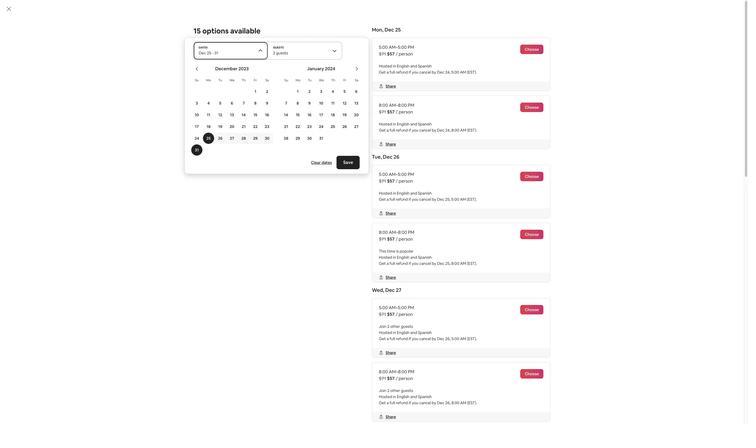 Task type: vqa. For each thing, say whether or not it's contained in the screenshot.
time within This time is popular Hosted in English and Spanish Get a full refund if you cancel by Dec 25, 8:00 AM (EST).
yes



Task type: describe. For each thing, give the bounding box(es) containing it.
0 horizontal spatial 20 button
[[226, 121, 238, 132]]

30 for 2nd "30" button from the right
[[265, 136, 270, 141]]

made up her in the bottom right of the page
[[470, 233, 482, 238]]

join for 5:00 am–5:00 pm $71 $57 / person
[[379, 324, 387, 329]]

by inside this time is popular hosted in english and spanish get a full refund if you cancel by dec 25, 8:00 am (est).
[[432, 261, 437, 266]]

dates inside contact jose antonio for dates and times not listed, or if you want to book for a larger group.
[[240, 44, 250, 49]]

reconfirmed
[[325, 38, 350, 44]]

places
[[459, 164, 472, 170]]

this time is popular hosted in english and spanish get a full refund if you cancel by dec 25, 8:00 am (est).
[[379, 249, 478, 266]]

2 relaxing from the left
[[296, 164, 312, 170]]

hosted inside join 2 other guests hosted in english and spanish get a full refund if you cancel by dec 26, 8:00 am (est).
[[379, 395, 393, 400]]

this down attentive
[[241, 122, 248, 128]]

i'm giving this a 5* star review exclusively because of carmen. she was the most amazing guide, super knowledgeable, friendly, attentive to your needs. the best storyteller ever!! she makes all of this worth it.
[[216, 102, 344, 128]]

most
[[241, 109, 252, 114]]

sites),
[[375, 233, 387, 238]]

all inside i'm giving this a 5* star review exclusively because of carmen. she was the most amazing guide, super knowledgeable, friendly, attentive to your needs. the best storyteller ever!! she makes all of this worth it.
[[230, 122, 235, 128]]

1 horizontal spatial 13
[[355, 101, 359, 106]]

refund inside hosted in english and spanish get a full refund if you cancel by dec 25, 5:00 am (est).
[[396, 197, 408, 202]]

29 for first 29 "button" from the right
[[296, 136, 300, 141]]

0 vertical spatial back
[[469, 273, 479, 279]]

it right but
[[429, 246, 431, 252]]

2 vertical spatial experience
[[456, 286, 479, 292]]

26, for 5:00 am–5:00 pm $71 $57 / person
[[446, 337, 451, 342]]

8:00 am–8:00 pm $71 $57 / person for this time is popular
[[379, 230, 415, 242]]

5:00 inside the 'tue, dec 26 5:00 am–5:00 pm'
[[350, 327, 358, 332]]

1 horizontal spatial be
[[495, 253, 501, 258]]

1 vertical spatial 12 button
[[215, 109, 226, 121]]

more for sites),
[[387, 234, 398, 240]]

really down bus,
[[448, 266, 458, 272]]

0 horizontal spatial 3
[[196, 101, 198, 106]]

2 for guests 2 guests
[[273, 51, 276, 56]]

(est). inside hosted in english and spanish get a full refund if you cancel by dec 24, 5:00 am (est).
[[467, 70, 478, 75]]

she
[[216, 109, 224, 114]]

witty
[[269, 171, 279, 176]]

am inside hosted in english and spanish get a full refund if you cancel by dec 24, 5:00 am (est).
[[461, 70, 467, 75]]

a inside join 2 other guests hosted in english and spanish get a full refund if you cancel by dec 26, 8:00 am (est).
[[387, 401, 389, 406]]

1 vertical spatial 18 button
[[203, 121, 215, 132]]

1 horizontal spatial 3 button
[[316, 86, 327, 97]]

was up valladolid at left top
[[329, 197, 337, 203]]

to inside i'm giving this a 5* star review exclusively because of carmen. she was the most amazing guide, super knowledgeable, friendly, attentive to your needs. the best storyteller ever!! she makes all of this worth it.
[[253, 115, 257, 121]]

0 vertical spatial 5
[[344, 89, 346, 94]]

show more for definitely
[[375, 179, 398, 185]]

at up nap
[[386, 279, 390, 285]]

october for emily
[[389, 92, 404, 97]]

(est). inside "join 2 other guests hosted in english and spanish get a full refund if you cancel by dec 26, 5:00 am (est)."
[[467, 337, 478, 342]]

guide,
[[271, 109, 284, 114]]

tour down 'buffet'
[[262, 204, 271, 210]]

0 vertical spatial 13 button
[[351, 98, 363, 109]]

you inside contact jose antonio for dates and times not listed, or if you want to book for a larger group.
[[296, 44, 302, 49]]

0 horizontal spatial bus
[[385, 226, 392, 232]]

0 vertical spatial 12 button
[[339, 98, 351, 109]]

for inside i seriously enjoyed this experience and would definitely recommend. despite it being tailored for a larger group (it was a full bus and folks had made reservations off of different tour sites), the guide was really knowledgeable and made the experience all the more interesting by sharing her own stories. we visited in october, but it was still really hot at chichen itza (needed to buy water multiple times) --  super necessary to be hydrated. you can leave stuff in the bus, so that made it easier to bring only valuables. it was also a really long tour; we woke up at 4am to be picked up by 5am and arrived back at the hotel at around dinner time -- the bus on ride back to the hotel was nap time haha. again, a really great experience and would do again!
[[452, 219, 458, 225]]

ever!!
[[324, 115, 335, 121]]

december 2023
[[215, 66, 249, 72]]

refund inside join 2 other guests hosted in english and spanish get a full refund if you cancel by dec 26, 8:00 am (est).
[[396, 401, 408, 406]]

the inside i'm giving this a 5* star review exclusively because of carmen. she was the most amazing guide, super knowledgeable, friendly, attentive to your needs. the best storyteller ever!! she makes all of this worth it.
[[283, 115, 291, 121]]

show for sites),
[[375, 234, 386, 240]]

1 button for january 2024
[[292, 86, 304, 97]]

great!
[[402, 157, 414, 163]]

2 horizontal spatial would
[[488, 286, 501, 292]]

about inside frank was an awesome tour guide! we loved this excursion and learning about the mayan culture and getting to see all the cool sights. would recommend!
[[401, 109, 413, 114]]

1 22 button from the left
[[250, 121, 262, 132]]

1 vertical spatial 5
[[219, 101, 222, 106]]

day
[[359, 38, 367, 44]]

1 vertical spatial be
[[401, 273, 407, 279]]

0 horizontal spatial 17 button
[[191, 121, 203, 132]]

1 sa from the left
[[266, 78, 269, 83]]

group
[[475, 219, 488, 225]]

1 horizontal spatial 4
[[332, 89, 334, 94]]

request availability
[[200, 62, 241, 68]]

again!
[[381, 293, 393, 299]]

1 horizontal spatial guide
[[288, 157, 299, 163]]

best!
[[242, 164, 252, 170]]

5:00 am–5:00 pm $71 $57 / person for hosted in english and spanish get a full refund if you cancel by dec 25, 5:00 am (est).
[[379, 172, 414, 184]]

to left 'bring' at the right of page
[[375, 266, 379, 272]]

1 horizontal spatial rodrigo
[[300, 157, 316, 163]]

show for of
[[216, 124, 228, 130]]

knowledgeable
[[429, 233, 460, 238]]

1 horizontal spatial experience
[[421, 212, 444, 218]]

really down sharing
[[449, 246, 460, 252]]

english inside hosted in english and spanish get a full refund if you cancel by dec 24, 5:00 am (est).
[[397, 64, 410, 69]]

needs.
[[269, 115, 282, 121]]

25 right "mon,"
[[396, 27, 401, 33]]

the guide frank and chichen itza's guide rodrigo was really nice and the best! it was a relaxing and relaxing tour to the historical description and witty mouth related to mayan civilization! and rodrigo takes very good photos, like a professional photographer. however, i was not satisfied with the quality of the lunch buffet that i stayed at the souvenir shop for a long time because i stopped by the cenote. i was disappointed that this tour was too short to stay in valladolid even though it was a long tour that took more than 12 hours.
[[216, 157, 340, 217]]

not inside contact jose antonio for dates and times not listed, or if you want to book for a larger group.
[[269, 44, 275, 49]]

full inside this time is popular hosted in english and spanish get a full refund if you cancel by dec 25, 8:00 am (est).
[[390, 261, 395, 266]]

approximately
[[248, 38, 277, 44]]

am–8:00 for join 2 other guests
[[389, 369, 407, 375]]

8 for second 8 'button'
[[297, 101, 299, 106]]

full inside hosted in english and spanish get a full refund if you cancel by dec 25, 5:00 am (est).
[[390, 197, 395, 202]]

2023 for francys
[[405, 202, 414, 207]]

1 horizontal spatial 11 button
[[327, 98, 339, 109]]

0 horizontal spatial 4
[[208, 101, 210, 106]]

in inside the 'the guide frank and chichen itza's guide rodrigo was really nice and the best! it was a relaxing and relaxing tour to the historical description and witty mouth related to mayan civilization! and rodrigo takes very good photos, like a professional photographer. however, i was not satisfied with the quality of the lunch buffet that i stayed at the souvenir shop for a long time because i stopped by the cenote. i was disappointed that this tour was too short to stay in valladolid even though it was a long tour that took more than 12 hours.'
[[316, 204, 319, 210]]

1 $71 $57 / person from the left
[[413, 348, 447, 354]]

for down reconfirmed
[[328, 44, 333, 49]]

0 vertical spatial 17
[[320, 112, 323, 118]]

at inside the 'the guide frank and chichen itza's guide rodrigo was really nice and the best! it was a relaxing and relaxing tour to the historical description and witty mouth related to mayan civilization! and rodrigo takes very good photos, like a professional photographer. however, i was not satisfied with the quality of the lunch buffet that i stayed at the souvenir shop for a long time because i stopped by the cenote. i was disappointed that this tour was too short to stay in valladolid even though it was a long tour that took more than 12 hours.'
[[304, 191, 308, 196]]

2 share from the top
[[386, 142, 396, 147]]

time inside this time is popular hosted in english and spanish get a full refund if you cancel by dec 25, 8:00 am (est).
[[387, 249, 396, 254]]

1 for january 2024
[[297, 89, 299, 94]]

2023 for emily
[[405, 92, 414, 97]]

stuff
[[424, 259, 433, 265]]

get inside hosted in english and spanish get a full refund if you cancel by dec 24, 5:00 am (est).
[[379, 70, 386, 75]]

october for francys
[[389, 202, 404, 207]]

1 horizontal spatial 24 button
[[316, 121, 327, 132]]

4.54
[[223, 71, 235, 79]]

you inside hosted in english and spanish get a full refund if you cancel by dec 25, 5:00 am (est).
[[412, 197, 419, 202]]

in inside hosted in english and spanish get a full refund if you cancel by dec 24, 5:00 am (est).
[[393, 64, 396, 69]]

definitely inside our tour was great! gabriel made the bus ride enjoyable by teaching us all about the mayans and the places we were going, and communicated very well with us! we would definitely book with amigo tours again!!
[[375, 177, 394, 183]]

are
[[232, 25, 238, 30]]

3 share button from the top
[[377, 209, 399, 218]]

5 share button from the top
[[377, 348, 399, 358]]

souvenir
[[317, 191, 334, 196]]

super inside i seriously enjoyed this experience and would definitely recommend. despite it being tailored for a larger group (it was a full bus and folks had made reservations off of different tour sites), the guide was really knowledgeable and made the experience all the more interesting by sharing her own stories. we visited in october, but it was still really hot at chichen itza (needed to buy water multiple times) --  super necessary to be hydrated. you can leave stuff in the bus, so that made it easier to bring only valuables. it was also a really long tour; we woke up at 4am to be picked up by 5am and arrived back at the hotel at around dinner time -- the bus on ride back to the hotel was nap time haha. again, a really great experience and would do again!
[[456, 253, 467, 258]]

0 horizontal spatial 10
[[195, 112, 199, 118]]

was up stayed
[[294, 184, 302, 190]]

amigo
[[416, 177, 429, 183]]

0 vertical spatial 18
[[331, 112, 335, 118]]

us!
[[458, 171, 464, 176]]

0 vertical spatial 25 button
[[327, 121, 339, 132]]

i up stopped
[[287, 191, 288, 196]]

1 horizontal spatial 24
[[319, 124, 324, 129]]

25 left yuna
[[207, 136, 211, 141]]

0 horizontal spatial guide
[[225, 157, 236, 163]]

in inside "join 2 other guests hosted in english and spanish get a full refund if you cancel by dec 26, 5:00 am (est)."
[[393, 330, 396, 336]]

1 vertical spatial with
[[406, 177, 415, 183]]

1 horizontal spatial 31 button
[[316, 133, 327, 144]]

recommend.
[[375, 219, 401, 225]]

calendar application
[[185, 60, 546, 161]]

francys october 2023
[[389, 196, 414, 207]]

2 9 button from the left
[[304, 98, 316, 109]]

2 7 from the left
[[285, 101, 287, 106]]

if inside hosted in english and spanish get a full refund if you cancel by dec 24, 5:00 am (est).
[[409, 70, 411, 75]]

2 23 button from the left
[[304, 121, 316, 132]]

0 horizontal spatial 26 button
[[215, 133, 226, 144]]

that down lunch
[[244, 204, 253, 210]]

1 vertical spatial 20
[[230, 124, 235, 129]]

1 horizontal spatial 17 button
[[316, 109, 327, 121]]

1 vertical spatial 13
[[230, 112, 234, 118]]

this inside this time is popular hosted in english and spanish get a full refund if you cancel by dec 25, 8:00 am (est).
[[379, 249, 387, 254]]

though
[[227, 211, 242, 217]]

october up giving
[[231, 92, 246, 97]]

1 vertical spatial other
[[488, 333, 498, 338]]

1 7 from the left
[[243, 101, 245, 106]]

hosted in english and spanish get a full refund if you cancel by dec 24, 5:00 am (est).
[[379, 64, 478, 75]]

15 options available
[[194, 26, 261, 36]]

1 15 button from the left
[[250, 109, 262, 121]]

even
[[216, 211, 226, 217]]

really down had
[[417, 233, 428, 238]]

popular inside this time is popular hosted in english and spanish get a full refund if you cancel by dec 25, 8:00 am (est).
[[400, 249, 414, 254]]

exclusively
[[277, 102, 299, 108]]

2 16 from the left
[[308, 112, 312, 118]]

claire
[[389, 140, 401, 146]]

leave
[[412, 259, 423, 265]]

a inside hosted in english and spanish get a full refund if you cancel by dec 24, 8:00 am (est).
[[387, 128, 389, 133]]

0 vertical spatial 10
[[320, 101, 324, 106]]

show more button for sites),
[[375, 234, 403, 240]]

2 fr from the left
[[344, 78, 347, 83]]

we inside our tour was great! gabriel made the bus ride enjoyable by teaching us all about the mayans and the places we were going, and communicated very well with us! we would definitely book with amigo tours again!!
[[473, 164, 479, 170]]

3 share from the top
[[386, 211, 396, 216]]

1 horizontal spatial 15
[[254, 112, 258, 118]]

see
[[482, 109, 489, 114]]

guests for join 2 other guests
[[499, 333, 511, 338]]

drones are prohibited. - excludes chichen itza tax (30 usd) - pickup time is approximately 5am. the exact time is reconfirmed the day before.
[[216, 25, 382, 44]]

tour up like
[[313, 164, 321, 170]]

0 vertical spatial 6
[[356, 89, 358, 94]]

awesome
[[402, 102, 421, 108]]

0 vertical spatial 20
[[354, 112, 359, 118]]

0 vertical spatial 19
[[343, 112, 347, 118]]

0 horizontal spatial 6
[[231, 101, 233, 106]]

refund inside this time is popular hosted in english and spanish get a full refund if you cancel by dec 25, 8:00 am (est).
[[396, 261, 408, 266]]

am–5:00 for hosted in english and spanish
[[389, 305, 407, 311]]

emily image
[[375, 86, 386, 97]]

gabriel
[[415, 157, 430, 163]]

mayan inside the 'the guide frank and chichen itza's guide rodrigo was really nice and the best! it was a relaxing and relaxing tour to the historical description and witty mouth related to mayan civilization! and rodrigo takes very good photos, like a professional photographer. however, i was not satisfied with the quality of the lunch buffet that i stayed at the souvenir shop for a long time because i stopped by the cenote. i was disappointed that this tour was too short to stay in valladolid even though it was a long tour that took more than 12 hours.'
[[316, 171, 329, 176]]

by inside "join 2 other guests hosted in english and spanish get a full refund if you cancel by dec 26, 5:00 am (est)."
[[432, 337, 437, 342]]

0 horizontal spatial 17
[[195, 124, 199, 129]]

popular inside 8:00 am–8:00 pm this time is popular
[[434, 333, 448, 338]]

in inside hosted in english and spanish get a full refund if you cancel by dec 25, 5:00 am (est).
[[393, 191, 396, 196]]

guests for join 2 other guests hosted in english and spanish get a full refund if you cancel by dec 26, 8:00 am (est).
[[401, 389, 413, 394]]

save
[[343, 160, 353, 166]]

had
[[413, 226, 421, 232]]

0 horizontal spatial 10 button
[[191, 109, 203, 121]]

english inside hosted in english and spanish get a full refund if you cancel by dec 24, 8:00 am (est).
[[397, 122, 410, 127]]

to up easier
[[490, 253, 494, 258]]

26 up us
[[394, 154, 400, 160]]

really left great
[[432, 286, 443, 292]]

antonio
[[219, 44, 233, 49]]

if inside this time is popular hosted in english and spanish get a full refund if you cancel by dec 25, 8:00 am (est).
[[409, 261, 411, 266]]

and
[[239, 177, 248, 183]]

to up photos,
[[310, 171, 315, 176]]

francys
[[389, 196, 405, 202]]

to down tour;
[[478, 279, 482, 285]]

we inside frank was an awesome tour guide! we loved this excursion and learning about the mayan culture and getting to see all the cool sights. would recommend!
[[446, 102, 453, 108]]

chichen inside drones are prohibited. - excludes chichen itza tax (30 usd) - pickup time is approximately 5am. the exact time is reconfirmed the day before.
[[238, 31, 255, 37]]

do
[[375, 293, 380, 299]]

a inside hosted in english and spanish get a full refund if you cancel by dec 25, 5:00 am (est).
[[387, 197, 389, 202]]

8:00 inside this time is popular hosted in english and spanish get a full refund if you cancel by dec 25, 8:00 am (est).
[[452, 261, 460, 266]]

2 7 button from the left
[[281, 98, 292, 109]]

1 horizontal spatial long
[[259, 211, 268, 217]]

tue, dec 26 5:00 am–5:00 pm
[[350, 320, 381, 332]]

request
[[200, 62, 218, 68]]

giving
[[223, 102, 235, 108]]

of up the knowledgeable,
[[318, 102, 322, 108]]

1 relaxing from the left
[[270, 164, 286, 170]]

1 23 button from the left
[[262, 121, 273, 132]]

to right clear at the top left of the page
[[322, 164, 327, 170]]

1 vertical spatial 27 button
[[226, 133, 238, 144]]

itza inside i seriously enjoyed this experience and would definitely recommend. despite it being tailored for a larger group (it was a full bus and folks had made reservations off of different tour sites), the guide was really knowledgeable and made the experience all the more interesting by sharing her own stories. we visited in october, but it was still really hot at chichen itza (needed to buy water multiple times) --  super necessary to be hydrated. you can leave stuff in the bus, so that made it easier to bring only valuables. it was also a really long tour; we woke up at 4am to be picked up by 5am and arrived back at the hotel at around dinner time -- the bus on ride back to the hotel was nap time haha. again, a really great experience and would do again!
[[492, 246, 500, 252]]

am–8:00 inside 8:00 am–8:00 pm this time is popular
[[422, 327, 438, 332]]

if inside contact jose antonio for dates and times not listed, or if you want to book for a larger group.
[[292, 44, 295, 49]]

december
[[215, 66, 238, 72]]

6 share from the top
[[386, 415, 396, 420]]

(30
[[272, 31, 279, 37]]

it.
[[263, 122, 267, 128]]

to up around
[[396, 273, 400, 279]]

0 horizontal spatial experience
[[375, 239, 398, 245]]

clear
[[311, 160, 321, 165]]

1 30 button from the left
[[262, 133, 273, 144]]

we down the january 2024
[[319, 78, 324, 83]]

interesting
[[424, 239, 446, 245]]

2 30 button from the left
[[304, 133, 316, 144]]

dec inside hosted in english and spanish get a full refund if you cancel by dec 25, 5:00 am (est).
[[438, 197, 445, 202]]

civilization!
[[216, 177, 238, 183]]

27 for the bottommost 27 button
[[230, 136, 234, 141]]

for right antonio
[[234, 44, 239, 49]]

that down too
[[279, 211, 287, 217]]

1 horizontal spatial 19 button
[[339, 109, 351, 121]]

by inside hosted in english and spanish get a full refund if you cancel by dec 24, 5:00 am (est).
[[432, 70, 437, 75]]

1 8 button from the left
[[250, 98, 262, 109]]

5am
[[435, 273, 444, 279]]

it up had
[[419, 219, 422, 225]]

1 28 button from the left
[[238, 133, 250, 144]]

2 21 button from the left
[[281, 121, 292, 132]]

i'm
[[216, 102, 222, 108]]

1 21 button from the left
[[238, 121, 250, 132]]

pm inside the 'tue, dec 26 5:00 am–5:00 pm'
[[375, 327, 381, 332]]

1 vertical spatial 19 button
[[215, 121, 226, 132]]

than
[[310, 211, 320, 217]]

communicated
[[397, 171, 428, 176]]

was down had
[[408, 233, 416, 238]]

quality
[[224, 191, 238, 196]]

am inside "join 2 other guests hosted in english and spanish get a full refund if you cancel by dec 26, 5:00 am (est)."
[[461, 337, 467, 342]]

0 vertical spatial long
[[237, 197, 246, 203]]

options
[[203, 26, 229, 36]]

bring
[[380, 266, 391, 272]]

5:00 inside "join 2 other guests hosted in english and spanish get a full refund if you cancel by dec 26, 5:00 am (est)."
[[452, 337, 460, 342]]

1 up from the left
[[375, 273, 380, 279]]

english inside this time is popular hosted in english and spanish get a full refund if you cancel by dec 25, 8:00 am (est).
[[397, 255, 410, 260]]

was inside i'm giving this a 5* star review exclusively because of carmen. she was the most amazing guide, super knowledgeable, friendly, attentive to your needs. the best storyteller ever!! she makes all of this worth it.
[[225, 109, 233, 114]]

english inside join 2 other guests hosted in english and spanish get a full refund if you cancel by dec 26, 8:00 am (est).
[[397, 395, 410, 400]]

1 vertical spatial 11 button
[[203, 109, 215, 121]]

2 th from the left
[[332, 78, 336, 83]]

shop
[[216, 197, 226, 203]]

2 button for january 2024
[[304, 86, 316, 97]]

2 14 from the left
[[284, 112, 288, 118]]

made down necessary
[[472, 259, 483, 265]]

2 29 button from the left
[[292, 133, 304, 144]]

am–5:00 inside the 'tue, dec 26 5:00 am–5:00 pm'
[[358, 327, 374, 332]]

to left "buy"
[[393, 253, 397, 258]]

1 9 button from the left
[[262, 98, 273, 109]]

was right the 'though'
[[247, 211, 255, 217]]

3 5:00 am–5:00 pm $71 $57 / person from the top
[[379, 305, 414, 318]]

tue, for tue, dec 26
[[372, 154, 382, 160]]

am–8:00 for hosted in english and spanish
[[389, 102, 407, 108]]

1 horizontal spatial 3
[[320, 89, 323, 94]]

0 horizontal spatial rodrigo
[[249, 177, 265, 183]]

0 vertical spatial 4 button
[[327, 86, 339, 97]]

that inside i seriously enjoyed this experience and would definitely recommend. despite it being tailored for a larger group (it was a full bus and folks had made reservations off of different tour sites), the guide was really knowledgeable and made the experience all the more interesting by sharing her own stories. we visited in october, but it was still really hot at chichen itza (needed to buy water multiple times) --  super necessary to be hydrated. you can leave stuff in the bus, so that made it easier to bring only valuables. it was also a really long tour; we woke up at 4am to be picked up by 5am and arrived back at the hotel at around dinner time -- the bus on ride back to the hotel was nap time haha. again, a really great experience and would do again!
[[462, 259, 471, 265]]

october for claire
[[389, 147, 404, 152]]

am–8:00 for this time is popular
[[389, 230, 407, 236]]

0 horizontal spatial 31 button
[[191, 145, 203, 156]]

tour;
[[469, 266, 479, 272]]

by inside the 'the guide frank and chichen itza's guide rodrigo was really nice and the best! it was a relaxing and relaxing tour to the historical description and witty mouth related to mayan civilization! and rodrigo takes very good photos, like a professional photographer. however, i was not satisfied with the quality of the lunch buffet that i stayed at the souvenir shop for a long time because i stopped by the cenote. i was disappointed that this tour was too short to stay in valladolid even though it was a long tour that took more than 12 hours.'
[[297, 197, 302, 203]]

the inside the 'the guide frank and chichen itza's guide rodrigo was really nice and the best! it was a relaxing and relaxing tour to the historical description and witty mouth related to mayan civilization! and rodrigo takes very good photos, like a professional photographer. however, i was not satisfied with the quality of the lunch buffet that i stayed at the souvenir shop for a long time because i stopped by the cenote. i was disappointed that this tour was too short to stay in valladolid even though it was a long tour that took more than 12 hours.'
[[216, 157, 224, 163]]

1 horizontal spatial 18 button
[[327, 109, 339, 121]]

2 23 from the left
[[308, 124, 312, 129]]

it left easier
[[484, 259, 487, 265]]

being
[[423, 219, 434, 225]]

1 vertical spatial 13 button
[[226, 109, 238, 121]]

this up most
[[236, 102, 244, 108]]

2 share button from the top
[[377, 140, 399, 149]]

dec inside hosted in english and spanish get a full refund if you cancel by dec 24, 8:00 am (est).
[[438, 128, 445, 133]]

0 horizontal spatial 3 button
[[191, 98, 203, 109]]

0 vertical spatial 10 button
[[316, 98, 327, 109]]

pm inside 8:00 am–8:00 pm this time is popular
[[439, 327, 444, 332]]

tour left the took
[[269, 211, 278, 217]]

teaching
[[375, 164, 393, 170]]

if inside "join 2 other guests hosted in english and spanish get a full refund if you cancel by dec 26, 5:00 am (est)."
[[409, 337, 411, 342]]

chichen inside the 'the guide frank and chichen itza's guide rodrigo was really nice and the best! it was a relaxing and relaxing tour to the historical description and witty mouth related to mayan civilization! and rodrigo takes very good photos, like a professional photographer. however, i was not satisfied with the quality of the lunch buffet that i stayed at the souvenir shop for a long time because i stopped by the cenote. i was disappointed that this tour was too short to stay in valladolid even though it was a long tour that took more than 12 hours.'
[[258, 157, 275, 163]]

show for definitely
[[375, 179, 386, 185]]

and inside hosted in english and spanish get a full refund if you cancel by dec 24, 8:00 am (est).
[[411, 122, 418, 127]]

1 vertical spatial 25 button
[[203, 133, 215, 144]]

reviews)
[[254, 71, 279, 79]]

well
[[439, 171, 447, 176]]

larger inside i seriously enjoyed this experience and would definitely recommend. despite it being tailored for a larger group (it was a full bus and folks had made reservations off of different tour sites), the guide was really knowledgeable and made the experience all the more interesting by sharing her own stories. we visited in october, but it was still really hot at chichen itza (needed to buy water multiple times) --  super necessary to be hydrated. you can leave stuff in the bus, so that made it easier to bring only valuables. it was also a really long tour; we woke up at 4am to be picked up by 5am and arrived back at the hotel at around dinner time -- the bus on ride back to the hotel was nap time haha. again, a really great experience and would do again!
[[462, 219, 474, 225]]

2023 for claire
[[405, 147, 414, 152]]

excursion
[[474, 102, 494, 108]]

would inside our tour was great! gabriel made the bus ride enjoyable by teaching us all about the mayans and the places we were going, and communicated very well with us! we would definitely book with amigo tours again!!
[[472, 171, 485, 176]]

2 horizontal spatial 15
[[296, 112, 300, 118]]

was left too
[[272, 204, 280, 210]]

6 share button from the top
[[377, 413, 399, 422]]

folks
[[402, 226, 412, 232]]

was right (it
[[494, 219, 502, 225]]

spanish inside hosted in english and spanish get a full refund if you cancel by dec 24, 5:00 am (est).
[[418, 64, 432, 69]]

2 28 button from the left
[[281, 133, 292, 144]]

of inside i seriously enjoyed this experience and would definitely recommend. despite it being tailored for a larger group (it was a full bus and folks had made reservations off of different tour sites), the guide was really knowledgeable and made the experience all the more interesting by sharing her own stories. we visited in october, but it was still really hot at chichen itza (needed to buy water multiple times) --  super necessary to be hydrated. you can leave stuff in the bus, so that made it easier to bring only valuables. it was also a really long tour; we woke up at 4am to be picked up by 5am and arrived back at the hotel at around dinner time -- the bus on ride back to the hotel was nap time haha. again, a really great experience and would do again!
[[467, 226, 472, 232]]

1 hotel from the left
[[375, 279, 385, 285]]

1 mo from the left
[[206, 78, 211, 83]]

1 horizontal spatial 6 button
[[351, 86, 363, 97]]

27 for the top 27 button
[[355, 124, 359, 129]]

1 vertical spatial 24 button
[[191, 133, 203, 144]]

also
[[435, 266, 443, 272]]

2 vertical spatial bus
[[443, 279, 451, 285]]

at down 'bring' at the right of page
[[381, 273, 385, 279]]

full inside i seriously enjoyed this experience and would definitely recommend. despite it being tailored for a larger group (it was a full bus and folks had made reservations off of different tour sites), the guide was really knowledgeable and made the experience all the more interesting by sharing her own stories. we visited in october, but it was still really hot at chichen itza (needed to buy water multiple times) --  super necessary to be hydrated. you can leave stuff in the bus, so that made it easier to bring only valuables. it was also a really long tour; we woke up at 4am to be picked up by 5am and arrived back at the hotel at around dinner time -- the bus on ride back to the hotel was nap time haha. again, a really great experience and would do again!
[[378, 226, 384, 232]]

1 horizontal spatial 5 button
[[339, 86, 351, 97]]

2 for join 2 other guests hosted in english and spanish get a full refund if you cancel by dec 26, 8:00 am (est).
[[388, 389, 390, 394]]

5 share from the top
[[386, 351, 396, 356]]

list containing emily
[[214, 85, 531, 299]]

definitely inside i seriously enjoyed this experience and would definitely recommend. despite it being tailored for a larger group (it was a full bus and folks had made reservations off of different tour sites), the guide was really knowledgeable and made the experience all the more interesting by sharing her own stories. we visited in october, but it was still really hot at chichen itza (needed to buy water multiple times) --  super necessary to be hydrated. you can leave stuff in the bus, so that made it easier to bring only valuables. it was also a really long tour; we woke up at 4am to be picked up by 5am and arrived back at the hotel at around dinner time -- the bus on ride back to the hotel was nap time haha. again, a really great experience and would do again!
[[467, 212, 487, 218]]

we inside our tour was great! gabriel made the bus ride enjoyable by teaching us all about the mayans and the places we were going, and communicated very well with us! we would definitely book with amigo tours again!!
[[465, 171, 471, 176]]

mayan inside frank was an awesome tour guide! we loved this excursion and learning about the mayan culture and getting to see all the cool sights. would recommend!
[[422, 109, 435, 114]]

yuna
[[231, 140, 241, 146]]

1 vertical spatial join
[[477, 333, 484, 338]]

so
[[456, 259, 461, 265]]

hosted inside this time is popular hosted in english and spanish get a full refund if you cancel by dec 25, 8:00 am (est).
[[379, 255, 393, 260]]

with inside the 'the guide frank and chichen itza's guide rodrigo was really nice and the best! it was a relaxing and relaxing tour to the historical description and witty mouth related to mayan civilization! and rodrigo takes very good photos, like a professional photographer. however, i was not satisfied with the quality of the lunch buffet that i stayed at the souvenir shop for a long time because i stopped by the cenote. i was disappointed that this tour was too short to stay in valladolid even though it was a long tour that took more than 12 hours.'
[[330, 184, 339, 190]]

good
[[288, 177, 299, 183]]

at right hot
[[469, 246, 473, 252]]

was right best!
[[257, 164, 265, 170]]

1 14 from the left
[[242, 112, 246, 118]]

around
[[391, 279, 406, 285]]

emily october 2023
[[389, 85, 414, 97]]

1 16 button from the left
[[262, 109, 273, 121]]

if inside join 2 other guests hosted in english and spanish get a full refund if you cancel by dec 26, 8:00 am (est).
[[409, 401, 411, 406]]

but
[[421, 246, 428, 252]]

2 22 button from the left
[[292, 121, 304, 132]]

2 horizontal spatial 27
[[396, 287, 402, 294]]

2 sa from the left
[[355, 78, 359, 83]]

photographer.
[[242, 184, 271, 190]]

0 horizontal spatial 6 button
[[226, 98, 238, 109]]

arrived
[[454, 273, 468, 279]]

2 14 button from the left
[[281, 109, 292, 121]]

1 share from the top
[[386, 84, 396, 89]]

buy
[[398, 253, 406, 258]]

off
[[461, 226, 466, 232]]

12 for bottommost 12 button
[[219, 112, 222, 118]]

frank inside the 'the guide frank and chichen itza's guide rodrigo was really nice and the best! it was a relaxing and relaxing tour to the historical description and witty mouth related to mayan civilization! and rodrigo takes very good photos, like a professional photographer. however, i was not satisfied with the quality of the lunch buffet that i stayed at the souvenir shop for a long time because i stopped by the cenote. i was disappointed that this tour was too short to stay in valladolid even though it was a long tour that took more than 12 hours.'
[[237, 157, 249, 163]]

the inside drones are prohibited. - excludes chichen itza tax (30 usd) - pickup time is approximately 5am. the exact time is reconfirmed the day before.
[[351, 38, 358, 44]]

26, for 8:00 am–8:00 pm $71 $57 / person
[[446, 401, 451, 406]]

1 vertical spatial 24
[[195, 136, 199, 141]]

in inside hosted in english and spanish get a full refund if you cancel by dec 24, 8:00 am (est).
[[393, 122, 396, 127]]

26 down makes
[[218, 136, 223, 141]]

2023 up 5*
[[247, 92, 256, 97]]

at down necessary
[[480, 273, 484, 279]]

of down attentive
[[236, 122, 240, 128]]

0 horizontal spatial 5 button
[[215, 98, 226, 109]]

24, for 5:00 am–5:00 pm $71 $57 / person
[[446, 70, 451, 75]]

multiple
[[420, 253, 436, 258]]

- inside dates dec 25 - 31
[[212, 51, 214, 56]]

0 vertical spatial 26 button
[[339, 121, 351, 132]]

made down being at the right bottom
[[422, 226, 433, 232]]

am–5:00 for get a full refund if you cancel by dec 24, 5:00 am (est).
[[389, 44, 407, 50]]



Task type: locate. For each thing, give the bounding box(es) containing it.
spanish inside "join 2 other guests hosted in english and spanish get a full refund if you cancel by dec 26, 5:00 am (est)."
[[418, 330, 432, 336]]

5 english from the top
[[397, 330, 410, 336]]

i inside i seriously enjoyed this experience and would definitely recommend. despite it being tailored for a larger group (it was a full bus and folks had made reservations off of different tour sites), the guide was really knowledgeable and made the experience all the more interesting by sharing her own stories. we visited in october, but it was still really hot at chichen itza (needed to buy water multiple times) --  super necessary to be hydrated. you can leave stuff in the bus, so that made it easier to bring only valuables. it was also a really long tour; we woke up at 4am to be picked up by 5am and arrived back at the hotel at around dinner time -- the bus on ride back to the hotel was nap time haha. again, a really great experience and would do again!
[[375, 212, 376, 218]]

refund inside "join 2 other guests hosted in english and spanish get a full refund if you cancel by dec 26, 5:00 am (est)."
[[396, 337, 408, 342]]

book inside contact jose antonio for dates and times not listed, or if you want to book for a larger group.
[[318, 44, 327, 49]]

you inside hosted in english and spanish get a full refund if you cancel by dec 24, 8:00 am (est).
[[412, 128, 419, 133]]

haha.
[[403, 286, 414, 292]]

2 up from the left
[[423, 273, 428, 279]]

2 vertical spatial would
[[488, 286, 501, 292]]

we
[[473, 164, 479, 170], [480, 266, 486, 272]]

1 vertical spatial 20 button
[[226, 121, 238, 132]]

2 english from the top
[[397, 122, 410, 127]]

8:00
[[379, 102, 388, 108], [452, 128, 460, 133], [379, 230, 388, 236], [452, 261, 460, 266], [413, 327, 421, 332], [379, 369, 388, 375], [452, 401, 460, 406]]

2 26, from the top
[[446, 401, 451, 406]]

contact jose antonio for dates and times not listed, or if you want to book for a larger group.
[[194, 44, 336, 54]]

am inside this time is popular hosted in english and spanish get a full refund if you cancel by dec 25, 8:00 am (est).
[[461, 261, 467, 266]]

1 horizontal spatial would
[[472, 171, 485, 176]]

claire image
[[375, 141, 386, 152], [375, 141, 386, 152]]

(est). inside join 2 other guests hosted in english and spanish get a full refund if you cancel by dec 26, 8:00 am (est).
[[468, 401, 478, 406]]

1 vertical spatial we
[[480, 266, 486, 272]]

was down the stuff
[[426, 266, 434, 272]]

26 down she
[[343, 124, 347, 129]]

26 button down she
[[339, 121, 351, 132]]

tour down (it
[[491, 226, 500, 232]]

was down interesting on the bottom right of the page
[[432, 246, 440, 252]]

cenote.
[[311, 197, 326, 203]]

2 22 from the left
[[296, 124, 300, 129]]

super
[[285, 109, 297, 114], [456, 253, 467, 258]]

all right makes
[[230, 122, 235, 128]]

to left stay
[[301, 204, 305, 210]]

long
[[237, 197, 246, 203], [259, 211, 268, 217], [459, 266, 468, 272]]

0 vertical spatial we
[[473, 164, 479, 170]]

(est).
[[467, 70, 478, 75], [468, 128, 478, 133], [467, 197, 477, 202], [467, 261, 478, 266], [467, 337, 478, 342], [468, 401, 478, 406]]

dec inside this time is popular hosted in english and spanish get a full refund if you cancel by dec 25, 8:00 am (est).
[[438, 261, 445, 266]]

show up the visited
[[375, 234, 386, 240]]

23 down the your
[[265, 124, 270, 129]]

5:00 am–5:00 pm $71 $57 / person for hosted in english and spanish get a full refund if you cancel by dec 24, 5:00 am (est).
[[379, 44, 414, 57]]

disappointed
[[216, 204, 243, 210]]

you inside "join 2 other guests hosted in english and spanish get a full refund if you cancel by dec 26, 5:00 am (est)."
[[412, 337, 419, 342]]

0 horizontal spatial 28
[[242, 136, 246, 141]]

chichen
[[238, 31, 255, 37], [258, 157, 275, 163], [474, 246, 491, 252]]

22 button down best
[[292, 121, 304, 132]]

1 vertical spatial 19
[[219, 124, 223, 129]]

hosted inside hosted in english and spanish get a full refund if you cancel by dec 24, 5:00 am (est).
[[379, 64, 393, 69]]

more for definitely
[[387, 179, 398, 185]]

october,
[[401, 246, 420, 252]]

4 cancel from the top
[[420, 261, 431, 266]]

i down good
[[292, 184, 293, 190]]

0 vertical spatial the
[[289, 38, 297, 44]]

made inside our tour was great! gabriel made the bus ride enjoyable by teaching us all about the mayans and the places we were going, and communicated very well with us! we would definitely book with amigo tours again!!
[[431, 157, 443, 163]]

24, inside hosted in english and spanish get a full refund if you cancel by dec 24, 5:00 am (est).
[[446, 70, 451, 75]]

is inside this time is popular hosted in english and spanish get a full refund if you cancel by dec 25, 8:00 am (est).
[[397, 249, 399, 254]]

25, down times)
[[446, 261, 451, 266]]

1 21 from the left
[[242, 124, 246, 129]]

1 vertical spatial would
[[454, 212, 466, 218]]

9 up amazing
[[266, 101, 269, 106]]

8 button up best
[[292, 98, 304, 109]]

11 for the bottom 11 button
[[207, 112, 210, 118]]

1 button
[[250, 86, 262, 97], [292, 86, 304, 97]]

14
[[242, 112, 246, 118], [284, 112, 288, 118]]

su
[[195, 78, 199, 83], [285, 78, 289, 83]]

25 down ever!!
[[331, 124, 335, 129]]

4 share button from the top
[[377, 273, 399, 282]]

i seriously enjoyed this experience and would definitely recommend. despite it being tailored for a larger group (it was a full bus and folks had made reservations off of different tour sites), the guide was really knowledgeable and made the experience all the more interesting by sharing her own stories. we visited in october, but it was still really hot at chichen itza (needed to buy water multiple times) --  super necessary to be hydrated. you can leave stuff in the bus, so that made it easier to bring only valuables. it was also a really long tour; we woke up at 4am to be picked up by 5am and arrived back at the hotel at around dinner time -- the bus on ride back to the hotel was nap time haha. again, a really great experience and would do again!
[[375, 212, 502, 299]]

0 vertical spatial 26,
[[446, 337, 451, 342]]

francys image
[[375, 196, 386, 207]]

1 horizontal spatial 10 button
[[316, 98, 327, 109]]

0 horizontal spatial 13 button
[[226, 109, 238, 121]]

16 button right best
[[304, 109, 316, 121]]

1 horizontal spatial 10
[[320, 101, 324, 106]]

show more for of
[[216, 124, 240, 130]]

would
[[406, 115, 420, 121]]

15 button down 'exclusively' on the top left of the page
[[292, 109, 304, 121]]

itza inside drones are prohibited. - excludes chichen itza tax (30 usd) - pickup time is approximately 5am. the exact time is reconfirmed the day before.
[[256, 31, 263, 37]]

9 for 2nd 9 button from right
[[266, 101, 269, 106]]

9 up the knowledgeable,
[[309, 101, 311, 106]]

2 inside "join 2 other guests hosted in english and spanish get a full refund if you cancel by dec 26, 5:00 am (est)."
[[388, 324, 390, 329]]

all right "see"
[[490, 109, 494, 114]]

if inside hosted in english and spanish get a full refund if you cancel by dec 24, 8:00 am (est).
[[409, 128, 411, 133]]

1 vertical spatial 26,
[[446, 401, 451, 406]]

woke
[[487, 266, 498, 272]]

1 vertical spatial 11
[[207, 112, 210, 118]]

1 horizontal spatial chichen
[[258, 157, 275, 163]]

2 5:00 am–5:00 pm $71 $57 / person from the top
[[379, 172, 414, 184]]

1 16 from the left
[[265, 112, 269, 118]]

1 for december 2023
[[255, 89, 257, 94]]

1 horizontal spatial super
[[456, 253, 467, 258]]

2 get from the top
[[379, 128, 386, 133]]

0 vertical spatial frank
[[375, 102, 386, 108]]

13 down giving
[[230, 112, 234, 118]]

a inside i'm giving this a 5* star review exclusively because of carmen. she was the most amazing guide, super knowledgeable, friendly, attentive to your needs. the best storyteller ever!! she makes all of this worth it.
[[245, 102, 247, 108]]

25 down 'jose'
[[207, 51, 212, 56]]

1 horizontal spatial bus
[[443, 279, 451, 285]]

12 for the topmost 12 button
[[343, 101, 347, 106]]

it down the stuff
[[422, 266, 425, 272]]

(est). inside hosted in english and spanish get a full refund if you cancel by dec 25, 5:00 am (est).
[[467, 197, 477, 202]]

0 horizontal spatial 24 button
[[191, 133, 203, 144]]

about inside our tour was great! gabriel made the bus ride enjoyable by teaching us all about the mayans and the places we were going, and communicated very well with us! we would definitely book with amigo tours again!!
[[405, 164, 417, 170]]

2 29 from the left
[[296, 136, 300, 141]]

2 horizontal spatial long
[[459, 266, 468, 272]]

1 horizontal spatial 6
[[356, 89, 358, 94]]

definitely up group
[[467, 212, 487, 218]]

1 horizontal spatial 19
[[343, 112, 347, 118]]

1 button for december 2023
[[250, 86, 262, 97]]

an
[[396, 102, 401, 108]]

12 button up she
[[339, 98, 351, 109]]

2 hotel from the left
[[491, 279, 502, 285]]

0 vertical spatial 27 button
[[351, 121, 363, 132]]

9
[[266, 101, 269, 106], [309, 101, 311, 106]]

1 up 'exclusively' on the top left of the page
[[297, 89, 299, 94]]

frank was an awesome tour guide! we loved this excursion and learning about the mayan culture and getting to see all the cool sights. would recommend!
[[375, 102, 494, 121]]

0 horizontal spatial 27 button
[[226, 133, 238, 144]]

full inside hosted in english and spanish get a full refund if you cancel by dec 24, 8:00 am (est).
[[390, 128, 395, 133]]

1 vertical spatial 3 button
[[191, 98, 203, 109]]

2 21 from the left
[[284, 124, 288, 129]]

0 vertical spatial 20 button
[[351, 109, 363, 121]]

get inside this time is popular hosted in english and spanish get a full refund if you cancel by dec 25, 8:00 am (est).
[[379, 261, 386, 266]]

be
[[495, 253, 501, 258], [401, 273, 407, 279]]

other for 8:00 am–8:00 pm $71 $57 / person
[[391, 389, 401, 394]]

and inside contact jose antonio for dates and times not listed, or if you want to book for a larger group.
[[251, 44, 258, 49]]

4 button left i'm
[[203, 98, 215, 109]]

1 vertical spatial back
[[467, 279, 477, 285]]

1 vertical spatial 5:00 am–5:00 pm $71 $57 / person
[[379, 172, 414, 184]]

0 horizontal spatial this
[[379, 249, 387, 254]]

21 right it.
[[284, 124, 288, 129]]

emily image
[[375, 86, 386, 97]]

cancel inside hosted in english and spanish get a full refund if you cancel by dec 24, 5:00 am (est).
[[420, 70, 431, 75]]

in inside join 2 other guests hosted in english and spanish get a full refund if you cancel by dec 26, 8:00 am (est).
[[393, 395, 396, 400]]

and inside hosted in english and spanish get a full refund if you cancel by dec 24, 5:00 am (est).
[[411, 64, 418, 69]]

ride up 'places'
[[460, 157, 468, 163]]

by inside hosted in english and spanish get a full refund if you cancel by dec 24, 8:00 am (est).
[[432, 128, 437, 133]]

0 horizontal spatial $71 $57 / person
[[413, 348, 447, 354]]

we inside i seriously enjoyed this experience and would definitely recommend. despite it being tailored for a larger group (it was a full bus and folks had made reservations off of different tour sites), the guide was really knowledgeable and made the experience all the more interesting by sharing her own stories. we visited in october, but it was still really hot at chichen itza (needed to buy water multiple times) --  super necessary to be hydrated. you can leave stuff in the bus, so that made it easier to bring only valuables. it was also a really long tour; we woke up at 4am to be picked up by 5am and arrived back at the hotel at around dinner time -- the bus on ride back to the hotel was nap time haha. again, a really great experience and would do again!
[[375, 246, 381, 252]]

was up 'do'
[[375, 286, 383, 292]]

because inside i'm giving this a 5* star review exclusively because of carmen. she was the most amazing guide, super knowledgeable, friendly, attentive to your needs. the best storyteller ever!! she makes all of this worth it.
[[300, 102, 317, 108]]

1 horizontal spatial itza
[[492, 246, 500, 252]]

book right want
[[318, 44, 327, 49]]

1 hosted from the top
[[379, 64, 393, 69]]

8:00 am–8:00 pm $71 $57 / person for hosted in english and spanish
[[379, 102, 415, 115]]

1 cancel from the top
[[420, 70, 431, 75]]

1 horizontal spatial 9 button
[[304, 98, 316, 109]]

would down woke
[[488, 286, 501, 292]]

show
[[216, 124, 228, 130], [216, 179, 228, 185], [375, 179, 386, 185], [375, 234, 386, 240]]

2 30 from the left
[[308, 136, 312, 141]]

1 english from the top
[[397, 64, 410, 69]]

0 horizontal spatial th
[[242, 78, 246, 83]]

14 button down 'exclusively' on the top left of the page
[[281, 109, 292, 121]]

2 su from the left
[[285, 78, 289, 83]]

1 horizontal spatial 27
[[355, 124, 359, 129]]

26, inside "join 2 other guests hosted in english and spanish get a full refund if you cancel by dec 26, 5:00 am (est)."
[[446, 337, 451, 342]]

i down souvenir
[[327, 197, 328, 203]]

3 button left i'm
[[191, 98, 203, 109]]

because inside the 'the guide frank and chichen itza's guide rodrigo was really nice and the best! it was a relaxing and relaxing tour to the historical description and witty mouth related to mayan civilization! and rodrigo takes very good photos, like a professional photographer. however, i was not satisfied with the quality of the lunch buffet that i stayed at the souvenir shop for a long time because i stopped by the cenote. i was disappointed that this tour was too short to stay in valladolid even though it was a long tour that took more than 12 hours.'
[[258, 197, 275, 203]]

0 horizontal spatial 4 button
[[203, 98, 215, 109]]

0 horizontal spatial not
[[269, 44, 275, 49]]

2 16 button from the left
[[304, 109, 316, 121]]

4 get from the top
[[379, 261, 386, 266]]

i down 'buffet'
[[276, 197, 277, 203]]

show more button for definitely
[[375, 179, 403, 185]]

tue, inside the 'tue, dec 26 5:00 am–5:00 pm'
[[350, 320, 359, 326]]

0 horizontal spatial 19 button
[[215, 121, 226, 132]]

bus up us!
[[452, 157, 459, 163]]

8 right 5*
[[255, 101, 257, 106]]

2 $71 $57 / person from the left
[[477, 348, 511, 354]]

this inside frank was an awesome tour guide! we loved this excursion and learning about the mayan culture and getting to see all the cool sights. would recommend!
[[466, 102, 473, 108]]

0 vertical spatial 27
[[355, 124, 359, 129]]

26 inside the 'tue, dec 26 5:00 am–5:00 pm'
[[369, 320, 374, 326]]

1 vertical spatial 10 button
[[191, 109, 203, 121]]

stayed
[[289, 191, 303, 196]]

list
[[214, 85, 531, 299]]

show for civilization!
[[216, 179, 228, 185]]

guests
[[273, 46, 284, 49]]

all inside our tour was great! gabriel made the bus ride enjoyable by teaching us all about the mayans and the places we were going, and communicated very well with us! we would definitely book with amigo tours again!!
[[399, 164, 404, 170]]

0 vertical spatial 31
[[215, 51, 219, 56]]

0 horizontal spatial 1 button
[[250, 86, 262, 97]]

15 button
[[250, 109, 262, 121], [292, 109, 304, 121]]

0 horizontal spatial popular
[[400, 249, 414, 254]]

prohibited.
[[239, 25, 262, 30]]

tour inside i seriously enjoyed this experience and would definitely recommend. despite it being tailored for a larger group (it was a full bus and folks had made reservations off of different tour sites), the guide was really knowledgeable and made the experience all the more interesting by sharing her own stories. we visited in october, but it was still really hot at chichen itza (needed to buy water multiple times) --  super necessary to be hydrated. you can leave stuff in the bus, so that made it easier to bring only valuables. it was also a really long tour; we woke up at 4am to be picked up by 5am and arrived back at the hotel at around dinner time -- the bus on ride back to the hotel was nap time haha. again, a really great experience and would do again!
[[491, 226, 500, 232]]

0 horizontal spatial 18
[[207, 124, 211, 129]]

0 vertical spatial would
[[472, 171, 485, 176]]

tu left the 4.54
[[219, 78, 222, 83]]

enjoyed
[[395, 212, 412, 218]]

hosted inside hosted in english and spanish get a full refund if you cancel by dec 24, 8:00 am (est).
[[379, 122, 393, 127]]

this up getting
[[466, 102, 473, 108]]

hosted in english and spanish get a full refund if you cancel by dec 24, 8:00 am (est).
[[379, 122, 478, 133]]

5 hosted from the top
[[379, 330, 393, 336]]

show more button for civilization!
[[216, 179, 244, 185]]

28 button up itza's
[[281, 133, 292, 144]]

about
[[401, 109, 413, 114], [405, 164, 417, 170]]

join for 8:00 am–8:00 pm $71 $57 / person
[[379, 389, 387, 394]]

was inside our tour was great! gabriel made the bus ride enjoyable by teaching us all about the mayans and the places we were going, and communicated very well with us! we would definitely book with amigo tours again!!
[[393, 157, 401, 163]]

dec inside join 2 other guests hosted in english and spanish get a full refund if you cancel by dec 26, 8:00 am (est).
[[438, 401, 445, 406]]

all right us
[[399, 164, 404, 170]]

hosted in english and spanish get a full refund if you cancel by dec 25, 5:00 am (est).
[[379, 191, 477, 202]]

different
[[473, 226, 490, 232]]

back
[[469, 273, 479, 279], [467, 279, 477, 285]]

0 horizontal spatial super
[[285, 109, 297, 114]]

guide!
[[432, 102, 445, 108]]

8 up best
[[297, 101, 299, 106]]

3 refund from the top
[[396, 197, 408, 202]]

3 left i'm
[[196, 101, 198, 106]]

can
[[404, 259, 411, 265]]

other for 5:00 am–5:00 pm $71 $57 / person
[[391, 324, 401, 329]]

12 up makes
[[219, 112, 222, 118]]

2 2 button from the left
[[304, 86, 316, 97]]

5 spanish from the top
[[418, 330, 432, 336]]

30 for 2nd "30" button from the left
[[308, 136, 312, 141]]

that down the however,
[[278, 191, 286, 196]]

29 for 1st 29 "button" from the left
[[253, 136, 258, 141]]

1 26, from the top
[[446, 337, 451, 342]]

book down us
[[395, 177, 405, 183]]

hydrated.
[[375, 259, 394, 265]]

cancel
[[420, 70, 431, 75], [420, 128, 431, 133], [420, 197, 431, 202], [420, 261, 431, 266], [420, 337, 431, 342], [420, 401, 431, 406]]

mayan up like
[[316, 171, 329, 176]]

1 vertical spatial 12
[[219, 112, 222, 118]]

24, for 8:00 am–8:00 pm $71 $57 / person
[[446, 128, 451, 133]]

up right picked
[[423, 273, 428, 279]]

2 vertical spatial the
[[216, 157, 224, 163]]

cancel inside this time is popular hosted in english and spanish get a full refund if you cancel by dec 25, 8:00 am (est).
[[420, 261, 431, 266]]

guide
[[225, 157, 236, 163], [288, 157, 299, 163], [395, 233, 407, 238]]

0 vertical spatial chichen
[[238, 31, 255, 37]]

0 vertical spatial 5 button
[[339, 86, 351, 97]]

was
[[387, 102, 395, 108], [225, 109, 233, 114], [317, 157, 325, 163], [393, 157, 401, 163], [257, 164, 265, 170], [294, 184, 302, 190], [329, 197, 337, 203], [272, 204, 280, 210], [247, 211, 255, 217], [494, 219, 502, 225], [408, 233, 416, 238], [432, 246, 440, 252], [426, 266, 434, 272], [375, 286, 383, 292]]

0 vertical spatial 24
[[319, 124, 324, 129]]

ride inside i seriously enjoyed this experience and would definitely recommend. despite it being tailored for a larger group (it was a full bus and folks had made reservations off of different tour sites), the guide was really knowledgeable and made the experience all the more interesting by sharing her own stories. we visited in october, but it was still really hot at chichen itza (needed to buy water multiple times) --  super necessary to be hydrated. you can leave stuff in the bus, so that made it easier to bring only valuables. it was also a really long tour; we woke up at 4am to be picked up by 5am and arrived back at the hotel at around dinner time -- the bus on ride back to the hotel was nap time haha. again, a really great experience and would do again!
[[458, 279, 466, 285]]

we inside i seriously enjoyed this experience and would definitely recommend. despite it being tailored for a larger group (it was a full bus and folks had made reservations off of different tour sites), the guide was really knowledgeable and made the experience all the more interesting by sharing her own stories. we visited in october, but it was still really hot at chichen itza (needed to buy water multiple times) --  super necessary to be hydrated. you can leave stuff in the bus, so that made it easier to bring only valuables. it was also a really long tour; we woke up at 4am to be picked up by 5am and arrived back at the hotel at around dinner time -- the bus on ride back to the hotel was nap time haha. again, a really great experience and would do again!
[[480, 266, 486, 272]]

show more button for of
[[216, 124, 244, 130]]

5 button up carmen.
[[339, 86, 351, 97]]

28 button down worth
[[238, 133, 250, 144]]

17 button left makes
[[191, 121, 203, 132]]

5:00 inside hosted in english and spanish get a full refund if you cancel by dec 24, 5:00 am (est).
[[452, 70, 460, 75]]

back down tour;
[[469, 273, 479, 279]]

2 refund from the top
[[396, 128, 408, 133]]

1 horizontal spatial th
[[332, 78, 336, 83]]

request availability link
[[194, 59, 248, 72]]

1 fr from the left
[[254, 78, 257, 83]]

necessary
[[468, 253, 489, 258]]

6 get from the top
[[379, 401, 386, 406]]

5 cancel from the top
[[420, 337, 431, 342]]

getting
[[460, 109, 476, 114]]

about up communicated
[[405, 164, 417, 170]]

1 horizontal spatial 1 button
[[292, 86, 304, 97]]

guests inside "join 2 other guests hosted in english and spanish get a full refund if you cancel by dec 26, 5:00 am (est)."
[[401, 324, 413, 329]]

listed,
[[276, 44, 287, 49]]

1 vertical spatial 25,
[[446, 261, 451, 266]]

21 button down attentive
[[238, 121, 250, 132]]

3 button
[[316, 86, 327, 97], [191, 98, 203, 109]]

0 vertical spatial itza
[[256, 31, 263, 37]]

1 horizontal spatial 30
[[308, 136, 312, 141]]

join 2 other guests
[[477, 333, 511, 338]]

francys image
[[375, 196, 386, 207]]

7 button down the october 2023 at the top left of the page
[[238, 98, 250, 109]]

1 horizontal spatial 22
[[296, 124, 300, 129]]

1 23 from the left
[[265, 124, 270, 129]]

12 button up makes
[[215, 109, 226, 121]]

mon, dec 25
[[372, 27, 401, 33]]

0 vertical spatial 3 button
[[316, 86, 327, 97]]

3 get from the top
[[379, 197, 386, 202]]

1 vertical spatial 31
[[320, 136, 324, 141]]

a inside "join 2 other guests hosted in english and spanish get a full refund if you cancel by dec 26, 5:00 am (est)."
[[387, 337, 389, 342]]

9 for 1st 9 button from the right
[[309, 101, 311, 106]]

18
[[331, 112, 335, 118], [207, 124, 211, 129]]

january 2024
[[307, 66, 336, 72]]

save button
[[337, 156, 360, 169]]

6 spanish from the top
[[418, 395, 432, 400]]

super inside i'm giving this a 5* star review exclusively because of carmen. she was the most amazing guide, super knowledgeable, friendly, attentive to your needs. the best storyteller ever!! she makes all of this worth it.
[[285, 109, 297, 114]]

1 horizontal spatial 28
[[284, 136, 289, 141]]

$57
[[388, 51, 395, 57], [388, 109, 395, 115], [388, 178, 395, 184], [388, 236, 395, 242], [388, 312, 395, 318], [421, 348, 429, 354], [485, 348, 492, 354], [388, 376, 395, 382]]

very inside the 'the guide frank and chichen itza's guide rodrigo was really nice and the best! it was a relaxing and relaxing tour to the historical description and witty mouth related to mayan civilization! and rodrigo takes very good photos, like a professional photographer. however, i was not satisfied with the quality of the lunch buffet that i stayed at the souvenir shop for a long time because i stopped by the cenote. i was disappointed that this tour was too short to stay in valladolid even though it was a long tour that took more than 12 hours.'
[[278, 177, 287, 183]]

15 button up worth
[[250, 109, 262, 121]]

1 7 button from the left
[[238, 98, 250, 109]]

the up or
[[289, 38, 297, 44]]

it inside i seriously enjoyed this experience and would definitely recommend. despite it being tailored for a larger group (it was a full bus and folks had made reservations off of different tour sites), the guide was really knowledgeable and made the experience all the more interesting by sharing her own stories. we visited in october, but it was still really hot at chichen itza (needed to buy water multiple times) --  super necessary to be hydrated. you can leave stuff in the bus, so that made it easier to bring only valuables. it was also a really long tour; we woke up at 4am to be picked up by 5am and arrived back at the hotel at around dinner time -- the bus on ride back to the hotel was nap time haha. again, a really great experience and would do again!
[[422, 266, 425, 272]]

this down lunch
[[254, 204, 261, 210]]

(est). inside this time is popular hosted in english and spanish get a full refund if you cancel by dec 25, 8:00 am (est).
[[467, 261, 478, 266]]

other
[[391, 324, 401, 329], [488, 333, 498, 338], [391, 389, 401, 394]]

dec inside the 'tue, dec 26 5:00 am–5:00 pm'
[[360, 320, 368, 326]]

still
[[441, 246, 448, 252]]

1 horizontal spatial 15 button
[[292, 109, 304, 121]]

more for of
[[228, 124, 240, 130]]

29 button down worth
[[250, 133, 262, 144]]

0 vertical spatial 3
[[320, 89, 323, 94]]

definitely down going,
[[375, 177, 394, 183]]

6 button left emily image
[[351, 86, 363, 97]]

2 15 button from the left
[[292, 109, 304, 121]]

3 hosted from the top
[[379, 191, 393, 196]]

8 button left review
[[250, 98, 262, 109]]

2 for join 2 other guests hosted in english and spanish get a full refund if you cancel by dec 26, 5:00 am (est).
[[388, 324, 390, 329]]

22 down best
[[296, 124, 300, 129]]

2 hosted from the top
[[379, 122, 393, 127]]

1 1 from the left
[[255, 89, 257, 94]]

1 horizontal spatial frank
[[375, 102, 386, 108]]

guests for join 2 other guests hosted in english and spanish get a full refund if you cancel by dec 26, 5:00 am (est).
[[401, 324, 413, 329]]

2 28 from the left
[[284, 136, 289, 141]]

dates
[[199, 46, 208, 49]]

1 8 from the left
[[255, 101, 257, 106]]

1 horizontal spatial definitely
[[467, 212, 487, 218]]

experience up being at the right bottom
[[421, 212, 444, 218]]

and
[[251, 44, 258, 49], [411, 64, 418, 69], [375, 109, 382, 114], [452, 109, 459, 114], [411, 122, 418, 127], [250, 157, 257, 163], [226, 164, 233, 170], [287, 164, 295, 170], [442, 164, 450, 170], [260, 171, 268, 176], [388, 171, 396, 176], [411, 191, 418, 196], [445, 212, 453, 218], [393, 226, 401, 232], [461, 233, 469, 238], [411, 255, 418, 260], [445, 273, 453, 279], [480, 286, 487, 292], [411, 330, 418, 336], [411, 395, 418, 400]]

1 su from the left
[[195, 78, 199, 83]]

1 up star
[[255, 89, 257, 94]]

1 8:00 am–8:00 pm $71 $57 / person from the top
[[379, 102, 415, 115]]

1 vertical spatial 10
[[195, 112, 199, 118]]

$71 $57 / person
[[413, 348, 447, 354], [477, 348, 511, 354]]

$71 $57 / person down "join 2 other guests hosted in english and spanish get a full refund if you cancel by dec 26, 5:00 am (est)."
[[413, 348, 447, 354]]

takes
[[266, 177, 277, 183]]

2 mo from the left
[[296, 78, 301, 83]]

19 right ever!!
[[343, 112, 347, 118]]

hosted inside "join 2 other guests hosted in english and spanish get a full refund if you cancel by dec 26, 5:00 am (est)."
[[379, 330, 393, 336]]

1 horizontal spatial 26 button
[[339, 121, 351, 132]]

book inside our tour was great! gabriel made the bus ride enjoyable by teaching us all about the mayans and the places we were going, and communicated very well with us! we would definitely book with amigo tours again!!
[[395, 177, 405, 183]]

because down 'buffet'
[[258, 197, 275, 203]]

1 24, from the top
[[446, 70, 451, 75]]

1 29 button from the left
[[250, 133, 262, 144]]

9 button right star
[[262, 98, 273, 109]]

not down photos,
[[303, 184, 310, 190]]

8 for second 8 'button' from the right
[[255, 101, 257, 106]]

you inside hosted in english and spanish get a full refund if you cancel by dec 24, 5:00 am (est).
[[412, 70, 419, 75]]

(it
[[489, 219, 493, 225]]

2 1 from the left
[[297, 89, 299, 94]]

0 horizontal spatial would
[[454, 212, 466, 218]]

tailored
[[435, 219, 451, 225]]

dates dec 25 - 31
[[199, 46, 219, 56]]

is
[[244, 38, 247, 44], [321, 38, 324, 44], [397, 249, 399, 254], [431, 333, 433, 338]]

1 share button from the top
[[377, 82, 399, 91]]

2 9 from the left
[[309, 101, 311, 106]]

7
[[243, 101, 245, 106], [285, 101, 287, 106]]

october down the 'emily' on the top right of the page
[[389, 92, 404, 97]]

in inside this time is popular hosted in english and spanish get a full refund if you cancel by dec 25, 8:00 am (est).
[[393, 255, 396, 260]]

reservations
[[434, 226, 460, 232]]

1 button up star
[[250, 86, 262, 97]]

10 button
[[316, 98, 327, 109], [191, 109, 203, 121]]

1 th from the left
[[242, 78, 246, 83]]

show more button down going,
[[375, 179, 403, 185]]

tue, for tue, dec 26 5:00 am–5:00 pm
[[350, 320, 359, 326]]

1 9 from the left
[[266, 101, 269, 106]]

clear dates button
[[309, 158, 335, 167]]

bus
[[452, 157, 459, 163], [385, 226, 392, 232], [443, 279, 451, 285]]

because
[[300, 102, 317, 108], [258, 197, 275, 203]]

2 8 button from the left
[[292, 98, 304, 109]]

get inside hosted in english and spanish get a full refund if you cancel by dec 24, 8:00 am (est).
[[379, 128, 386, 133]]

29 button
[[250, 133, 262, 144], [292, 133, 304, 144]]

14 button
[[238, 109, 250, 121], [281, 109, 292, 121]]

is inside 8:00 am–8:00 pm this time is popular
[[431, 333, 433, 338]]

show down friendly,
[[216, 124, 228, 130]]

2 tu from the left
[[308, 78, 312, 83]]

1 horizontal spatial mo
[[296, 78, 301, 83]]

10 left she
[[195, 112, 199, 118]]

2 button for december 2023
[[262, 86, 273, 97]]

the inside i'm giving this a 5* star review exclusively because of carmen. she was the most amazing guide, super knowledgeable, friendly, attentive to your needs. the best storyteller ever!! she makes all of this worth it.
[[234, 109, 240, 114]]

0 vertical spatial this
[[379, 249, 387, 254]]

am–5:00 for get a full refund if you cancel by dec 25, 5:00 am (est).
[[389, 172, 407, 178]]

1 horizontal spatial we
[[480, 266, 486, 272]]

31 for right 31 button
[[320, 136, 324, 141]]

rodrigo
[[300, 157, 316, 163], [249, 177, 265, 183]]

full inside "join 2 other guests hosted in english and spanish get a full refund if you cancel by dec 26, 5:00 am (est)."
[[390, 337, 395, 342]]

0 horizontal spatial 29 button
[[250, 133, 262, 144]]

1 22 from the left
[[253, 124, 258, 129]]

0 horizontal spatial chichen
[[238, 31, 255, 37]]

0 horizontal spatial 19
[[219, 124, 223, 129]]

hosted inside hosted in english and spanish get a full refund if you cancel by dec 25, 5:00 am (est).
[[379, 191, 393, 196]]

30 down storyteller
[[308, 136, 312, 141]]

star
[[253, 102, 261, 108]]

get inside "join 2 other guests hosted in english and spanish get a full refund if you cancel by dec 26, 5:00 am (est)."
[[379, 337, 386, 342]]

relaxing up related
[[296, 164, 312, 170]]

$71
[[379, 51, 386, 57], [379, 109, 386, 115], [379, 178, 386, 184], [379, 236, 386, 242], [379, 312, 386, 318], [413, 348, 420, 354], [477, 348, 484, 354], [379, 376, 386, 382]]

6 refund from the top
[[396, 401, 408, 406]]

show more for sites),
[[375, 234, 398, 240]]

really right clear at the top left of the page
[[326, 157, 337, 163]]

3 cancel from the top
[[420, 197, 431, 202]]

amazing
[[253, 109, 270, 114]]

1 horizontal spatial 7
[[285, 101, 287, 106]]

0 horizontal spatial 5
[[219, 101, 222, 106]]

water
[[407, 253, 419, 258]]

it right best!
[[253, 164, 256, 170]]

more up october,
[[412, 239, 423, 245]]

to left "see"
[[477, 109, 481, 114]]

by inside hosted in english and spanish get a full refund if you cancel by dec 25, 5:00 am (est).
[[432, 197, 437, 202]]

20 button
[[351, 109, 363, 121], [226, 121, 238, 132]]

easier
[[488, 259, 500, 265]]

more for civilization!
[[228, 179, 240, 185]]

0 vertical spatial ride
[[460, 157, 468, 163]]

11 for the rightmost 11 button
[[332, 101, 335, 106]]

1 vertical spatial bus
[[385, 226, 392, 232]]

8:00 am–8:00 pm $71 $57 / person for join 2 other guests
[[379, 369, 415, 382]]

0 horizontal spatial long
[[237, 197, 246, 203]]

0 horizontal spatial 15
[[194, 26, 201, 36]]

a inside contact jose antonio for dates and times not listed, or if you want to book for a larger group.
[[334, 44, 336, 49]]

1 28 from the left
[[242, 136, 246, 141]]

of right off on the right
[[467, 226, 472, 232]]

5:00 am–5:00 pm $71 $57 / person down mon, dec 25
[[379, 44, 414, 57]]

2 1 button from the left
[[292, 86, 304, 97]]

1 14 button from the left
[[238, 109, 250, 121]]

enjoyable
[[469, 157, 489, 163]]

tour inside our tour was great! gabriel made the bus ride enjoyable by teaching us all about the mayans and the places we were going, and communicated very well with us! we would definitely book with amigo tours again!!
[[383, 157, 392, 163]]

6 button right i'm
[[226, 98, 238, 109]]

guide inside i seriously enjoyed this experience and would definitely recommend. despite it being tailored for a larger group (it was a full bus and folks had made reservations off of different tour sites), the guide was really knowledgeable and made the experience all the more interesting by sharing her own stories. we visited in october, but it was still really hot at chichen itza (needed to buy water multiple times) --  super necessary to be hydrated. you can leave stuff in the bus, so that made it easier to bring only valuables. it was also a really long tour; we woke up at 4am to be picked up by 5am and arrived back at the hotel at around dinner time -- the bus on ride back to the hotel was nap time haha. again, a really great experience and would do again!
[[395, 233, 407, 238]]

7 right review
[[285, 101, 287, 106]]

1 5:00 am–5:00 pm $71 $57 / person from the top
[[379, 44, 414, 57]]

4 hosted from the top
[[379, 255, 393, 260]]

this inside 8:00 am–8:00 pm this time is popular
[[413, 333, 421, 338]]

1 horizontal spatial popular
[[434, 333, 448, 338]]

loved
[[453, 102, 465, 108]]

1 tu from the left
[[219, 78, 222, 83]]

31 for the left 31 button
[[195, 148, 199, 153]]

more inside i seriously enjoyed this experience and would definitely recommend. despite it being tailored for a larger group (it was a full bus and folks had made reservations off of different tour sites), the guide was really knowledgeable and made the experience all the more interesting by sharing her own stories. we visited in october, but it was still really hot at chichen itza (needed to buy water multiple times) --  super necessary to be hydrated. you can leave stuff in the bus, so that made it easier to bring only valuables. it was also a really long tour; we woke up at 4am to be picked up by 5am and arrived back at the hotel at around dinner time -- the bus on ride back to the hotel was nap time haha. again, a really great experience and would do again!
[[412, 239, 423, 245]]

0 horizontal spatial 8
[[255, 101, 257, 106]]

cancel inside hosted in english and spanish get a full refund if you cancel by dec 24, 8:00 am (est).
[[420, 128, 431, 133]]

2 vertical spatial join
[[379, 389, 387, 394]]

for up disappointed
[[227, 197, 233, 203]]

8:00 am–8:00 pm this time is popular
[[413, 327, 448, 338]]

1 horizontal spatial tue,
[[372, 154, 382, 160]]

cancel inside "join 2 other guests hosted in english and spanish get a full refund if you cancel by dec 26, 5:00 am (est)."
[[420, 337, 431, 342]]

1 1 button from the left
[[250, 86, 262, 97]]

all inside i seriously enjoyed this experience and would definitely recommend. despite it being tailored for a larger group (it was a full bus and folks had made reservations off of different tour sites), the guide was really knowledgeable and made the experience all the more interesting by sharing her own stories. we visited in october, but it was still really hot at chichen itza (needed to buy water multiple times) --  super necessary to be hydrated. you can leave stuff in the bus, so that made it easier to bring only valuables. it was also a really long tour; we woke up at 4am to be picked up by 5am and arrived back at the hotel at around dinner time -- the bus on ride back to the hotel was nap time haha. again, a really great experience and would do again!
[[399, 239, 403, 245]]

it inside the 'the guide frank and chichen itza's guide rodrigo was really nice and the best! it was a relaxing and relaxing tour to the historical description and witty mouth related to mayan civilization! and rodrigo takes very good photos, like a professional photographer. however, i was not satisfied with the quality of the lunch buffet that i stayed at the souvenir shop for a long time because i stopped by the cenote. i was disappointed that this tour was too short to stay in valladolid even though it was a long tour that took more than 12 hours.'
[[253, 164, 256, 170]]

0 vertical spatial join
[[379, 324, 387, 329]]

0 vertical spatial rodrigo
[[300, 157, 316, 163]]

was inside frank was an awesome tour guide! we loved this excursion and learning about the mayan culture and getting to see all the cool sights. would recommend!
[[387, 102, 395, 108]]

1 spanish from the top
[[418, 64, 432, 69]]

attentive
[[233, 115, 252, 121]]

0 vertical spatial 4
[[332, 89, 334, 94]]

larger up off on the right
[[462, 219, 474, 225]]

2 24, from the top
[[446, 128, 451, 133]]

23
[[265, 124, 270, 129], [308, 124, 312, 129]]

4 share from the top
[[386, 275, 396, 280]]

18 left makes
[[207, 124, 211, 129]]

cancel inside hosted in english and spanish get a full refund if you cancel by dec 25, 5:00 am (est).
[[420, 197, 431, 202]]

carmen.
[[323, 102, 341, 108]]

guests inside guests 2 guests
[[276, 51, 288, 56]]

1 vertical spatial tue,
[[350, 320, 359, 326]]

4 refund from the top
[[396, 261, 408, 266]]

dates inside button
[[322, 160, 332, 165]]

tu
[[219, 78, 222, 83], [308, 78, 312, 83]]

by inside our tour was great! gabriel made the bus ride enjoyable by teaching us all about the mayans and the places we were going, and communicated very well with us! we would definitely book with amigo tours again!!
[[490, 157, 495, 163]]

photos,
[[300, 177, 315, 183]]

6 hosted from the top
[[379, 395, 393, 400]]

valladolid
[[320, 204, 340, 210]]

3 spanish from the top
[[418, 191, 432, 196]]

2 8 from the left
[[297, 101, 299, 106]]

show more for civilization!
[[216, 179, 240, 185]]

0 vertical spatial with
[[448, 171, 457, 176]]

would
[[472, 171, 485, 176], [454, 212, 466, 218], [488, 286, 501, 292]]

4 button
[[327, 86, 339, 97], [203, 98, 215, 109]]

1 horizontal spatial 27 button
[[351, 121, 363, 132]]

yuna image
[[216, 141, 227, 152], [216, 141, 227, 152]]

long inside i seriously enjoyed this experience and would definitely recommend. despite it being tailored for a larger group (it was a full bus and folks had made reservations off of different tour sites), the guide was really knowledgeable and made the experience all the more interesting by sharing her own stories. we visited in october, but it was still really hot at chichen itza (needed to buy water multiple times) --  super necessary to be hydrated. you can leave stuff in the bus, so that made it easier to bring only valuables. it was also a really long tour; we woke up at 4am to be picked up by 5am and arrived back at the hotel at around dinner time -- the bus on ride back to the hotel was nap time haha. again, a really great experience and would do again!
[[459, 266, 468, 272]]

0 horizontal spatial with
[[330, 184, 339, 190]]

6 cancel from the top
[[420, 401, 431, 406]]

14 button down 5*
[[238, 109, 250, 121]]

was up like
[[317, 157, 325, 163]]

2 spanish from the top
[[418, 122, 432, 127]]

2 for join 2 other guests
[[485, 333, 487, 338]]

5 refund from the top
[[396, 337, 408, 342]]

we down december 2023
[[230, 78, 235, 83]]

october
[[231, 92, 246, 97], [389, 92, 404, 97], [389, 147, 404, 152], [389, 202, 404, 207]]

1 vertical spatial it
[[422, 266, 425, 272]]

full inside join 2 other guests hosted in english and spanish get a full refund if you cancel by dec 26, 8:00 am (est).
[[390, 401, 395, 406]]

2 cancel from the top
[[420, 128, 431, 133]]



